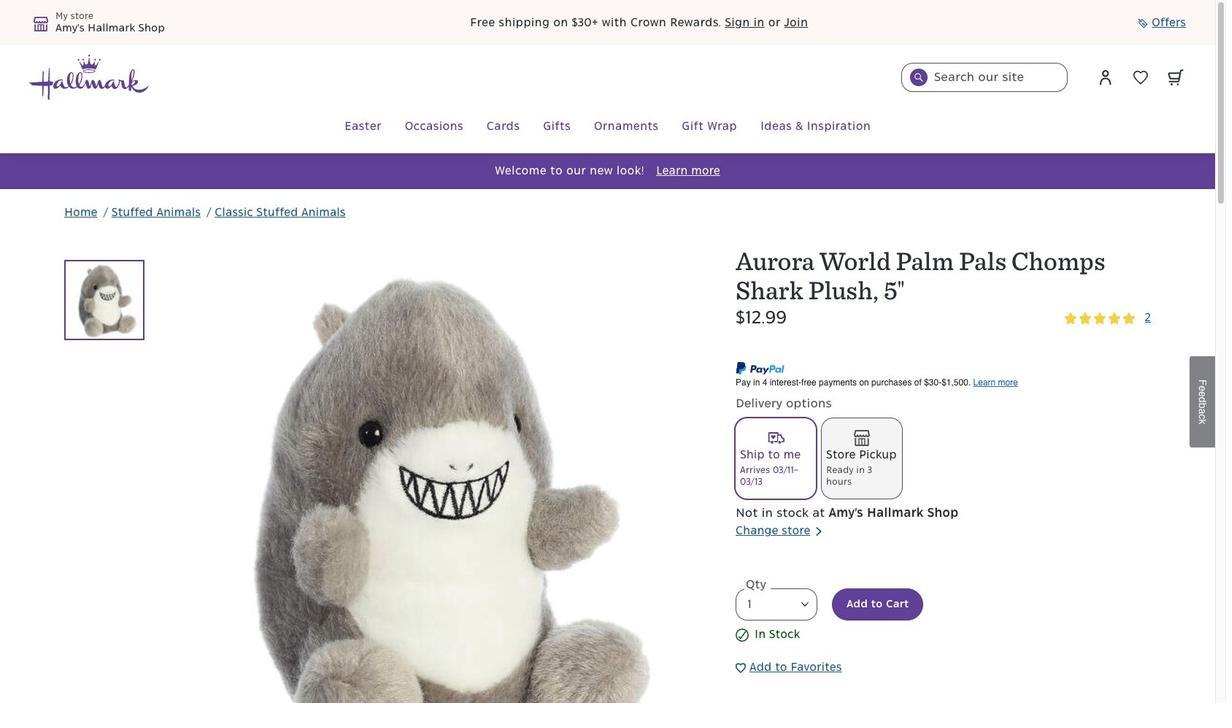 Task type: vqa. For each thing, say whether or not it's contained in the screenshot.
2nd Add To Cart from right
no



Task type: describe. For each thing, give the bounding box(es) containing it.
view your cart with 0 items. image
[[1168, 69, 1184, 85]]

search image
[[915, 73, 924, 82]]

1 horizontal spatial aurora world palm pals chomps shark plush, 5", , large image number 1 image
[[159, 245, 705, 703]]

main menu. menu bar
[[29, 101, 1186, 153]]

0 horizontal spatial aurora world palm pals chomps shark plush, 5", , large image number 1 image
[[64, 260, 145, 340]]

product details element
[[736, 245, 1151, 703]]



Task type: locate. For each thing, give the bounding box(es) containing it.
sign in dropdown menu image
[[1097, 69, 1115, 86]]

None search field
[[902, 63, 1068, 92]]

None radio
[[736, 418, 816, 499], [822, 418, 902, 499], [736, 418, 816, 499], [822, 418, 902, 499]]

Search search field
[[902, 63, 1068, 92]]

hallmark logo image
[[29, 55, 149, 100]]

aurora world palm pals chomps shark plush, 5", , large image number 1 image
[[159, 245, 705, 703], [64, 260, 145, 340]]

availability element
[[736, 626, 1151, 644]]

option group
[[736, 418, 1151, 505]]



